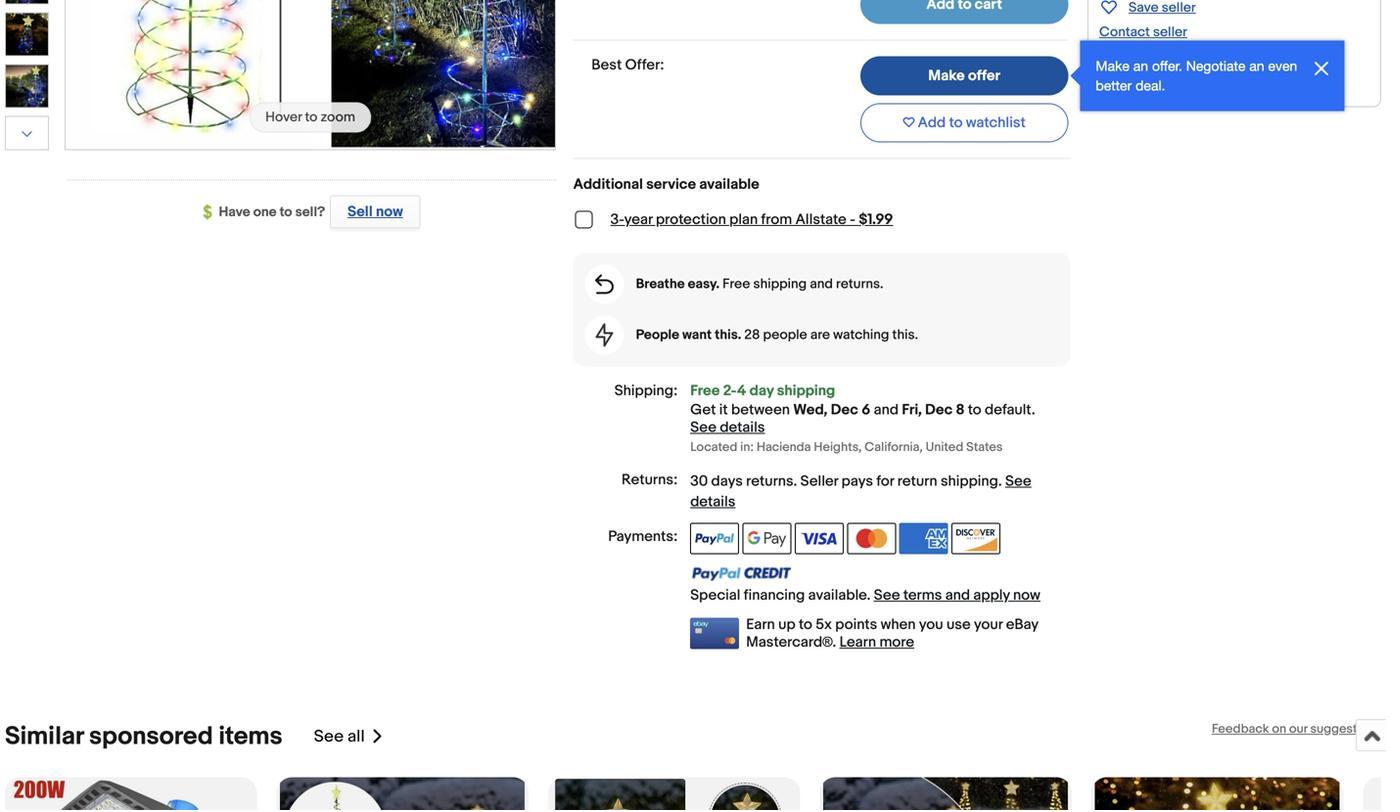 Task type: locate. For each thing, give the bounding box(es) containing it.
to left 5x
[[799, 617, 813, 634]]

shipping up wed,
[[777, 382, 836, 400]]

see inside "contact seller visit store see other items"
[[1100, 69, 1124, 86]]

-
[[850, 211, 856, 229]]

pays
[[842, 473, 874, 491]]

have one to sell?
[[219, 204, 325, 221]]

0 horizontal spatial items
[[219, 722, 283, 753]]

0 vertical spatial items
[[1163, 69, 1197, 86]]

feedback
[[1212, 722, 1270, 737]]

. down states
[[999, 473, 1002, 491]]

and
[[810, 276, 833, 293], [874, 402, 899, 419], [946, 587, 971, 605]]

dec left 6
[[831, 402, 859, 419]]

between
[[731, 402, 790, 419]]

see
[[1100, 69, 1124, 86], [691, 419, 717, 437], [1006, 473, 1032, 491], [874, 587, 900, 605], [314, 727, 344, 748]]

1 horizontal spatial dec
[[926, 402, 953, 419]]

this. left 28
[[715, 327, 742, 344]]

service
[[647, 176, 696, 193]]

offer:
[[625, 56, 665, 74]]

1 horizontal spatial free
[[723, 276, 751, 293]]

dec left 8
[[926, 402, 953, 419]]

apply
[[974, 587, 1010, 605]]

our
[[1290, 722, 1308, 737]]

dec
[[831, 402, 859, 419], [926, 402, 953, 419]]

to inside add to watchlist button
[[950, 114, 963, 132]]

main content
[[573, 0, 1071, 652]]

even
[[1269, 58, 1298, 74]]

an
[[1134, 58, 1149, 74], [1250, 58, 1265, 74]]

make an offer. negotiate an even better deal.
[[1096, 58, 1298, 94]]

0 vertical spatial free
[[723, 276, 751, 293]]

0 horizontal spatial make
[[929, 67, 965, 85]]

1 horizontal spatial items
[[1163, 69, 1197, 86]]

and right 6
[[874, 402, 899, 419]]

breathe easy. free shipping and returns.
[[636, 276, 884, 293]]

details down the 30
[[691, 494, 736, 511]]

1 horizontal spatial an
[[1250, 58, 1265, 74]]

see down default
[[1006, 473, 1032, 491]]

see other items link
[[1100, 69, 1197, 86]]

in:
[[741, 440, 754, 455]]

1 with details__icon image from the top
[[596, 275, 614, 294]]

0 horizontal spatial this.
[[715, 327, 742, 344]]

with details__icon image
[[596, 275, 614, 294], [596, 324, 614, 347]]

visa image
[[795, 523, 844, 555]]

located
[[691, 440, 738, 455]]

make inside make an offer. negotiate an even better deal.
[[1096, 58, 1130, 74]]

available.
[[809, 587, 871, 605]]

.
[[1032, 402, 1036, 419], [794, 473, 797, 491], [999, 473, 1002, 491]]

0 vertical spatial now
[[376, 203, 403, 221]]

feedback on our suggestions link
[[1212, 722, 1382, 737]]

5x
[[816, 617, 832, 634]]

see all
[[314, 727, 365, 748]]

similar sponsored items
[[5, 722, 283, 753]]

available
[[700, 176, 760, 193]]

learn more
[[840, 634, 915, 652]]

discover image
[[952, 523, 1001, 555]]

2 horizontal spatial and
[[946, 587, 971, 605]]

0 horizontal spatial dec
[[831, 402, 859, 419]]

6
[[862, 402, 871, 419]]

free right easy.
[[723, 276, 751, 293]]

0 vertical spatial with details__icon image
[[596, 275, 614, 294]]

1 horizontal spatial and
[[874, 402, 899, 419]]

add
[[918, 114, 946, 132]]

1 horizontal spatial this.
[[893, 327, 919, 344]]

people
[[636, 327, 680, 344]]

make for make offer
[[929, 67, 965, 85]]

0 horizontal spatial now
[[376, 203, 403, 221]]

and left returns.
[[810, 276, 833, 293]]

now inside main content
[[1014, 587, 1041, 605]]

this. right the watching
[[893, 327, 919, 344]]

see up located
[[691, 419, 717, 437]]

picture 8 of 12 image
[[6, 65, 48, 107]]

0 horizontal spatial free
[[691, 382, 720, 400]]

2 with details__icon image from the top
[[596, 324, 614, 347]]

on
[[1273, 722, 1287, 737]]

dollar sign image
[[203, 205, 219, 221]]

fri,
[[902, 402, 922, 419]]

see details link
[[691, 419, 765, 437], [691, 473, 1032, 511]]

$1.99
[[859, 211, 894, 229]]

. left seller
[[794, 473, 797, 491]]

returns.
[[836, 276, 884, 293]]

with details__icon image left people
[[596, 324, 614, 347]]

get
[[691, 402, 716, 419]]

visit store link
[[1100, 46, 1162, 63]]

1 vertical spatial and
[[874, 402, 899, 419]]

similar
[[5, 722, 84, 753]]

shipping up people want this. 28 people are watching this.
[[754, 276, 807, 293]]

allstate
[[796, 211, 847, 229]]

details up in: on the right of page
[[720, 419, 765, 437]]

for
[[877, 473, 894, 491]]

1 vertical spatial shipping
[[777, 382, 836, 400]]

sponsored
[[89, 722, 213, 753]]

now right "sell" at the left top
[[376, 203, 403, 221]]

people want this. 28 people are watching this.
[[636, 327, 919, 344]]

2 dec from the left
[[926, 402, 953, 419]]

2-
[[723, 382, 737, 400]]

1 vertical spatial now
[[1014, 587, 1041, 605]]

2 an from the left
[[1250, 58, 1265, 74]]

0 vertical spatial see details link
[[691, 419, 765, 437]]

and up use
[[946, 587, 971, 605]]

1 horizontal spatial now
[[1014, 587, 1041, 605]]

0 horizontal spatial and
[[810, 276, 833, 293]]

0 vertical spatial details
[[720, 419, 765, 437]]

year
[[625, 211, 653, 229]]

1 see details link from the top
[[691, 419, 765, 437]]

details
[[720, 419, 765, 437], [691, 494, 736, 511]]

1 vertical spatial see details link
[[691, 473, 1032, 511]]

negotiate
[[1187, 58, 1246, 74]]

0 horizontal spatial an
[[1134, 58, 1149, 74]]

to right add
[[950, 114, 963, 132]]

now up ebay
[[1014, 587, 1041, 605]]

use
[[947, 617, 971, 634]]

2 vertical spatial and
[[946, 587, 971, 605]]

united
[[926, 440, 964, 455]]

offer
[[968, 67, 1001, 85]]

to
[[950, 114, 963, 132], [280, 204, 292, 221], [968, 402, 982, 419], [799, 617, 813, 634]]

1 vertical spatial free
[[691, 382, 720, 400]]

3-year protection plan from allstate - $1.99
[[611, 211, 894, 229]]

financing
[[744, 587, 805, 605]]

1 vertical spatial with details__icon image
[[596, 324, 614, 347]]

0 vertical spatial and
[[810, 276, 833, 293]]

see down visit
[[1100, 69, 1124, 86]]

special financing available. see terms and apply now
[[691, 587, 1041, 605]]

picture 7 of 12 image
[[6, 13, 48, 55]]

1 horizontal spatial make
[[1096, 58, 1130, 74]]

1 horizontal spatial .
[[999, 473, 1002, 491]]

days
[[712, 473, 743, 491]]

with details__icon image left breathe
[[596, 275, 614, 294]]

easy.
[[688, 276, 720, 293]]

earn up to 5x points when you use your ebay mastercard®.
[[746, 617, 1039, 652]]

contact seller visit store see other items
[[1100, 24, 1197, 86]]

points
[[836, 617, 878, 634]]

1 vertical spatial items
[[219, 722, 283, 753]]

make up better
[[1096, 58, 1130, 74]]

. right 8
[[1032, 402, 1036, 419]]

make left the offer
[[929, 67, 965, 85]]

this.
[[715, 327, 742, 344], [893, 327, 919, 344]]

details inside "free 2-4 day shipping get it between wed, dec 6 and fri, dec 8 to default . see details located in: hacienda heights, california, united states"
[[720, 419, 765, 437]]

0 vertical spatial shipping
[[754, 276, 807, 293]]

master card image
[[847, 523, 896, 555]]

shipping:
[[615, 382, 678, 400]]

solar powered led spiral christmas tree lights 8 modes outdoor garden xmas decor - picture 1 of 12 image
[[66, 0, 555, 147]]

free up get
[[691, 382, 720, 400]]

all
[[348, 727, 365, 748]]

free inside "free 2-4 day shipping get it between wed, dec 6 and fri, dec 8 to default . see details located in: hacienda heights, california, united states"
[[691, 382, 720, 400]]

to right 8
[[968, 402, 982, 419]]

add to watchlist
[[918, 114, 1026, 132]]

see left all
[[314, 727, 344, 748]]

terms
[[904, 587, 942, 605]]

main content containing best offer:
[[573, 0, 1071, 652]]

shipping down states
[[941, 473, 999, 491]]

2 vertical spatial shipping
[[941, 473, 999, 491]]

when
[[881, 617, 916, 634]]

1 vertical spatial details
[[691, 494, 736, 511]]

see terms and apply now link
[[874, 587, 1041, 605]]

3-
[[611, 211, 625, 229]]

2 horizontal spatial .
[[1032, 402, 1036, 419]]

1 this. from the left
[[715, 327, 742, 344]]



Task type: vqa. For each thing, say whether or not it's contained in the screenshot.
left Free
yes



Task type: describe. For each thing, give the bounding box(es) containing it.
to inside earn up to 5x points when you use your ebay mastercard®.
[[799, 617, 813, 634]]

make for make an offer. negotiate an even better deal.
[[1096, 58, 1130, 74]]

mastercard®.
[[746, 634, 837, 652]]

up
[[779, 617, 796, 634]]

paypal credit image
[[691, 566, 792, 582]]

plan
[[730, 211, 758, 229]]

items inside "contact seller visit store see other items"
[[1163, 69, 1197, 86]]

make offer link
[[861, 56, 1069, 96]]

see all link
[[314, 722, 385, 753]]

watchlist
[[966, 114, 1026, 132]]

2 see details link from the top
[[691, 473, 1032, 511]]

returns:
[[622, 472, 678, 489]]

contact
[[1100, 24, 1151, 41]]

wed,
[[794, 402, 828, 419]]

ebay
[[1006, 617, 1039, 634]]

contact seller link
[[1100, 24, 1188, 41]]

one
[[253, 204, 277, 221]]

seller
[[1154, 24, 1188, 41]]

best
[[592, 56, 622, 74]]

2 this. from the left
[[893, 327, 919, 344]]

other
[[1127, 69, 1160, 86]]

sell
[[348, 203, 373, 221]]

deal.
[[1136, 77, 1166, 94]]

people
[[763, 327, 808, 344]]

heights,
[[814, 440, 862, 455]]

sell now link
[[325, 195, 421, 229]]

default
[[985, 402, 1032, 419]]

1 dec from the left
[[831, 402, 859, 419]]

sell?
[[295, 204, 325, 221]]

feedback on our suggestions
[[1212, 722, 1382, 737]]

with details__icon image for people
[[596, 324, 614, 347]]

. inside "free 2-4 day shipping get it between wed, dec 6 and fri, dec 8 to default . see details located in: hacienda heights, california, united states"
[[1032, 402, 1036, 419]]

free 2-4 day shipping get it between wed, dec 6 and fri, dec 8 to default . see details located in: hacienda heights, california, united states
[[691, 382, 1036, 455]]

states
[[967, 440, 1003, 455]]

28
[[745, 327, 760, 344]]

learn
[[840, 634, 877, 652]]

to inside "free 2-4 day shipping get it between wed, dec 6 and fri, dec 8 to default . see details located in: hacienda heights, california, united states"
[[968, 402, 982, 419]]

8
[[956, 402, 965, 419]]

hacienda
[[757, 440, 811, 455]]

See all text field
[[314, 727, 365, 748]]

watching
[[834, 327, 890, 344]]

are
[[811, 327, 830, 344]]

visit
[[1100, 46, 1127, 63]]

and inside "free 2-4 day shipping get it between wed, dec 6 and fri, dec 8 to default . see details located in: hacienda heights, california, united states"
[[874, 402, 899, 419]]

you
[[919, 617, 944, 634]]

see up when
[[874, 587, 900, 605]]

your
[[974, 617, 1003, 634]]

suggestions
[[1311, 722, 1382, 737]]

make an offer. negotiate an even better deal. tooltip
[[1081, 41, 1345, 111]]

sell now
[[348, 203, 403, 221]]

see inside "free 2-4 day shipping get it between wed, dec 6 and fri, dec 8 to default . see details located in: hacienda heights, california, united states"
[[691, 419, 717, 437]]

30 days returns . seller pays for return shipping .
[[691, 473, 1006, 491]]

payments:
[[608, 528, 678, 546]]

additional
[[573, 176, 643, 193]]

returns
[[746, 473, 794, 491]]

see details
[[691, 473, 1032, 511]]

0 horizontal spatial .
[[794, 473, 797, 491]]

offer.
[[1153, 58, 1183, 74]]

google pay image
[[743, 523, 792, 555]]

best offer:
[[592, 56, 665, 74]]

from
[[761, 211, 793, 229]]

to right one
[[280, 204, 292, 221]]

american express image
[[900, 523, 949, 555]]

picture 6 of 12 image
[[6, 0, 48, 3]]

shipping inside "free 2-4 day shipping get it between wed, dec 6 and fri, dec 8 to default . see details located in: hacienda heights, california, united states"
[[777, 382, 836, 400]]

additional service available
[[573, 176, 760, 193]]

better
[[1096, 77, 1132, 94]]

add to watchlist button
[[861, 103, 1069, 143]]

breathe
[[636, 276, 685, 293]]

day
[[750, 382, 774, 400]]

with details__icon image for breathe
[[596, 275, 614, 294]]

ebay mastercard image
[[691, 618, 740, 650]]

california,
[[865, 440, 923, 455]]

1 an from the left
[[1134, 58, 1149, 74]]

earn
[[746, 617, 775, 634]]

details inside see details
[[691, 494, 736, 511]]

store
[[1130, 46, 1162, 63]]

paypal image
[[691, 523, 740, 555]]

special
[[691, 587, 741, 605]]

want
[[683, 327, 712, 344]]

seller
[[801, 473, 839, 491]]

4
[[737, 382, 747, 400]]

make offer
[[929, 67, 1001, 85]]

see inside see details
[[1006, 473, 1032, 491]]

return
[[898, 473, 938, 491]]



